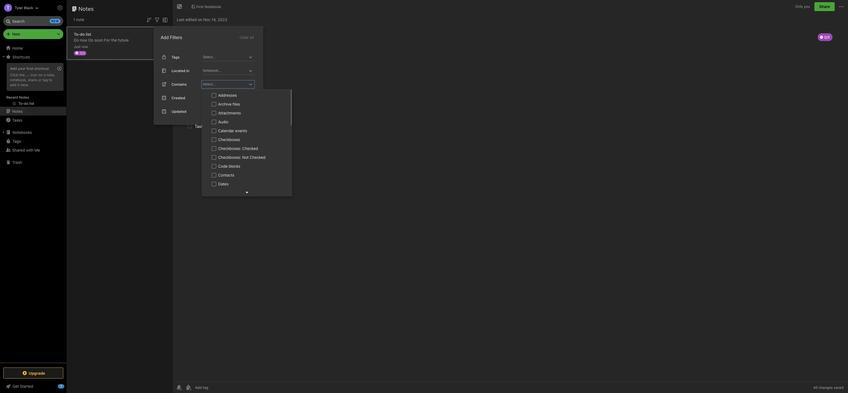 Task type: vqa. For each thing, say whether or not it's contained in the screenshot.
now
yes



Task type: describe. For each thing, give the bounding box(es) containing it.
trash
[[12, 160, 22, 165]]

created
[[172, 96, 185, 100]]

nov
[[203, 17, 210, 22]]

Select486 checkbox
[[212, 182, 216, 186]]

1 vertical spatial now
[[81, 45, 88, 49]]

upgrade
[[29, 371, 45, 376]]

tasks button
[[0, 116, 66, 125]]

located in
[[172, 68, 189, 73]]

files
[[233, 102, 240, 107]]

Sort options field
[[146, 16, 152, 23]]

to
[[49, 78, 52, 82]]

shared with me link
[[0, 146, 66, 155]]

you
[[804, 4, 810, 9]]

...
[[26, 73, 29, 77]]

Select483 checkbox
[[212, 155, 216, 160]]

new button
[[3, 29, 63, 39]]

black
[[24, 5, 33, 10]]

only you
[[795, 4, 810, 9]]

updated
[[172, 109, 186, 114]]

first notebook button
[[189, 3, 223, 11]]

contains
[[172, 82, 187, 86]]

do
[[80, 32, 85, 36]]

get started
[[12, 384, 33, 389]]

stack
[[28, 78, 37, 82]]

tasks
[[12, 118, 22, 123]]

tree containing home
[[0, 44, 67, 363]]

 input text field for contains
[[202, 80, 247, 88]]

first notebook
[[196, 4, 221, 9]]

clear all
[[240, 35, 254, 40]]

shortcut
[[34, 66, 49, 71]]

trash link
[[0, 158, 66, 167]]

it
[[17, 83, 20, 87]]

contacts
[[218, 173, 234, 178]]

checkboxes
[[218, 137, 240, 142]]

0/3
[[80, 51, 85, 55]]

 input text field
[[202, 67, 247, 75]]

Select484 checkbox
[[212, 164, 216, 169]]

with
[[26, 148, 33, 153]]

home link
[[0, 44, 67, 52]]

saved
[[834, 386, 844, 390]]

not
[[242, 155, 249, 160]]

1 vertical spatial checked
[[250, 155, 266, 160]]

Contains field
[[202, 80, 255, 88]]

shared with me
[[12, 148, 40, 153]]

2 vertical spatial notes
[[12, 109, 23, 114]]

click to collapse image
[[65, 383, 69, 390]]

add for add filters
[[161, 35, 169, 40]]

addresses
[[218, 93, 237, 98]]

recent notes
[[6, 95, 29, 100]]

checkboxes: not checked
[[218, 155, 266, 160]]

add filters
[[161, 35, 182, 40]]

shortcuts button
[[0, 52, 66, 61]]

Select482 checkbox
[[212, 146, 216, 151]]

notes inside group
[[19, 95, 29, 100]]

notes link
[[0, 107, 66, 116]]

notebook
[[205, 4, 221, 9]]

new
[[12, 32, 20, 36]]

Search text field
[[7, 16, 59, 26]]

new search field
[[7, 16, 61, 26]]

filters
[[170, 35, 182, 40]]

14,
[[211, 17, 217, 22]]

a
[[44, 73, 46, 77]]

audio
[[218, 120, 228, 124]]

list
[[86, 32, 91, 36]]

just
[[74, 45, 80, 49]]

row group containing addresses
[[202, 90, 291, 394]]

clear all button
[[239, 34, 255, 41]]

calendar
[[218, 128, 234, 133]]

tyler
[[15, 5, 23, 10]]

first
[[26, 66, 33, 71]]

home
[[12, 46, 23, 50]]

blocks
[[229, 164, 240, 169]]

Select476 checkbox
[[212, 93, 216, 98]]

expand notebooks image
[[1, 130, 6, 135]]

now inside to-do list do now do soon for the future
[[80, 38, 87, 42]]

get
[[12, 384, 19, 389]]

icon on a note, notebook, stack or tag to add it here.
[[10, 73, 55, 87]]

0 vertical spatial checked
[[242, 146, 258, 151]]

Located in field
[[202, 67, 255, 75]]

calendar events
[[218, 128, 247, 133]]

the inside group
[[19, 73, 25, 77]]

click the ...
[[10, 73, 29, 77]]

Help and Learning task checklist field
[[0, 382, 67, 391]]

tags button
[[0, 137, 66, 146]]

group inside tree
[[0, 61, 66, 109]]

last
[[177, 17, 184, 22]]

notebook,
[[10, 78, 27, 82]]



Task type: locate. For each thing, give the bounding box(es) containing it.
first
[[196, 4, 204, 9]]

located
[[172, 68, 185, 73]]

1 vertical spatial checkboxes:
[[218, 155, 241, 160]]

 input text field up  input text box at the top left of the page
[[202, 53, 247, 61]]

add filters image
[[154, 17, 160, 23]]

the inside to-do list do now do soon for the future
[[111, 38, 117, 42]]

add left filters
[[161, 35, 169, 40]]

Select477 checkbox
[[212, 102, 216, 106]]

0 horizontal spatial on
[[38, 73, 43, 77]]

all changes saved
[[813, 386, 844, 390]]

0 horizontal spatial tags
[[12, 139, 21, 144]]

0 horizontal spatial add
[[10, 66, 17, 71]]

attachments
[[218, 111, 241, 115]]

tooltip
[[134, 3, 164, 14]]

checkboxes: up "code blocks"
[[218, 155, 241, 160]]

group containing add your first shortcut
[[0, 61, 66, 109]]

tags up shared
[[12, 139, 21, 144]]

0 vertical spatial tags
[[172, 55, 180, 59]]

share button
[[815, 2, 835, 11]]

Select487 checkbox
[[212, 191, 216, 195]]

the left ...
[[19, 73, 25, 77]]

recent
[[6, 95, 18, 100]]

all
[[250, 35, 254, 40]]

new
[[51, 19, 59, 23]]

notes right recent
[[19, 95, 29, 100]]

future
[[118, 38, 129, 42]]

2  input text field from the top
[[202, 80, 247, 88]]

notebooks link
[[0, 128, 66, 137]]

upgrade button
[[3, 368, 63, 379]]

1 horizontal spatial tags
[[172, 55, 180, 59]]

Add filters field
[[154, 16, 160, 23]]

code blocks
[[218, 164, 240, 169]]

checkboxes: for checkboxes: not checked
[[218, 155, 241, 160]]

1 horizontal spatial add
[[161, 35, 169, 40]]

1 horizontal spatial on
[[198, 17, 202, 22]]

on inside icon on a note, notebook, stack or tag to add it here.
[[38, 73, 43, 77]]

share
[[819, 4, 830, 9]]

tags inside button
[[12, 139, 21, 144]]

add
[[10, 83, 16, 87]]

started
[[20, 384, 33, 389]]

 input text field up addresses
[[202, 80, 247, 88]]

to-do list do now do soon for the future
[[74, 32, 129, 42]]

the right for
[[111, 38, 117, 42]]

your
[[18, 66, 25, 71]]

1
[[73, 17, 75, 22]]

checkboxes: for checkboxes: checked
[[218, 146, 241, 151]]

add up click
[[10, 66, 17, 71]]

in
[[186, 68, 189, 73]]

code
[[218, 164, 228, 169]]

Select480 checkbox
[[212, 129, 216, 133]]

do down list
[[88, 38, 93, 42]]

row group
[[202, 90, 291, 394]]

on
[[198, 17, 202, 22], [38, 73, 43, 77]]

1  input text field from the top
[[202, 53, 247, 61]]

add your first shortcut
[[10, 66, 49, 71]]

do down to-
[[74, 38, 79, 42]]

1 vertical spatial the
[[19, 73, 25, 77]]

just now
[[74, 45, 88, 49]]

do
[[74, 38, 79, 42], [88, 38, 93, 42]]

now
[[80, 38, 87, 42], [81, 45, 88, 49]]

add inside group
[[10, 66, 17, 71]]

tags up located
[[172, 55, 180, 59]]

1 horizontal spatial the
[[111, 38, 117, 42]]

checked
[[242, 146, 258, 151], [250, 155, 266, 160]]

tyler black
[[15, 5, 33, 10]]

checked right the not
[[250, 155, 266, 160]]

tree
[[0, 44, 67, 363]]

checkboxes: down checkboxes
[[218, 146, 241, 151]]

notes
[[79, 6, 94, 12], [19, 95, 29, 100], [12, 109, 23, 114]]

more actions image
[[838, 3, 845, 10]]

tag
[[42, 78, 48, 82]]

2 do from the left
[[88, 38, 93, 42]]

1 do from the left
[[74, 38, 79, 42]]

on left a
[[38, 73, 43, 77]]

1 vertical spatial on
[[38, 73, 43, 77]]

0 vertical spatial add
[[161, 35, 169, 40]]

on left nov
[[198, 17, 202, 22]]

click
[[10, 73, 18, 77]]

Select485 checkbox
[[212, 173, 216, 178]]

Add tag field
[[195, 385, 236, 390]]

 input text field for tags
[[202, 53, 247, 61]]

now down do
[[80, 38, 87, 42]]

Note Editor text field
[[172, 27, 848, 382]]

settings image
[[57, 4, 63, 11]]

 input text field inside contains field
[[202, 80, 247, 88]]

add a reminder image
[[176, 385, 182, 391]]

all
[[813, 386, 818, 390]]

7
[[60, 385, 62, 389]]

0 vertical spatial  input text field
[[202, 53, 247, 61]]

checkboxes:
[[218, 146, 241, 151], [218, 155, 241, 160]]

me
[[34, 148, 40, 153]]

Tags field
[[202, 53, 255, 61]]

on inside note window element
[[198, 17, 202, 22]]

2 checkboxes: from the top
[[218, 155, 241, 160]]

0 horizontal spatial the
[[19, 73, 25, 77]]

 input text field inside the tags field
[[202, 53, 247, 61]]

here.
[[20, 83, 29, 87]]

notebooks
[[12, 130, 32, 135]]

shortcuts
[[12, 55, 30, 59]]

events
[[235, 128, 247, 133]]

1 note
[[73, 17, 84, 22]]

1 vertical spatial tags
[[12, 139, 21, 144]]

shared
[[12, 148, 25, 153]]

 input text field
[[202, 53, 247, 61], [202, 80, 247, 88]]

archive
[[218, 102, 232, 107]]

tags
[[172, 55, 180, 59], [12, 139, 21, 144]]

More actions field
[[838, 2, 845, 11]]

soon
[[94, 38, 103, 42]]

note window element
[[172, 0, 848, 394]]

add tag image
[[185, 385, 192, 391]]

add for add your first shortcut
[[10, 66, 17, 71]]

last edited on nov 14, 2023
[[177, 17, 227, 22]]

0 vertical spatial on
[[198, 17, 202, 22]]

1 vertical spatial add
[[10, 66, 17, 71]]

0 horizontal spatial do
[[74, 38, 79, 42]]

1 vertical spatial notes
[[19, 95, 29, 100]]

1 horizontal spatial do
[[88, 38, 93, 42]]

only
[[795, 4, 803, 9]]

1 checkboxes: from the top
[[218, 146, 241, 151]]

0 vertical spatial now
[[80, 38, 87, 42]]

View options field
[[160, 16, 168, 23]]

0 vertical spatial the
[[111, 38, 117, 42]]

edited
[[185, 17, 197, 22]]

dates
[[218, 182, 229, 186]]

to-
[[74, 32, 80, 36]]

1 vertical spatial  input text field
[[202, 80, 247, 88]]

archive files
[[218, 102, 240, 107]]

checked up the not
[[242, 146, 258, 151]]

add
[[161, 35, 169, 40], [10, 66, 17, 71]]

group
[[0, 61, 66, 109]]

note,
[[47, 73, 55, 77]]

for
[[104, 38, 110, 42]]

notes up tasks
[[12, 109, 23, 114]]

0 vertical spatial notes
[[79, 6, 94, 12]]

now up the 0/3
[[81, 45, 88, 49]]

Select479 checkbox
[[212, 120, 216, 124]]

changes
[[819, 386, 833, 390]]

notes up note
[[79, 6, 94, 12]]

expand note image
[[176, 3, 183, 10]]

Account field
[[0, 2, 39, 13]]

0 vertical spatial checkboxes:
[[218, 146, 241, 151]]

clear
[[240, 35, 249, 40]]

Select481 checkbox
[[212, 138, 216, 142]]

Select478 checkbox
[[212, 111, 216, 115]]

2023
[[218, 17, 227, 22]]



